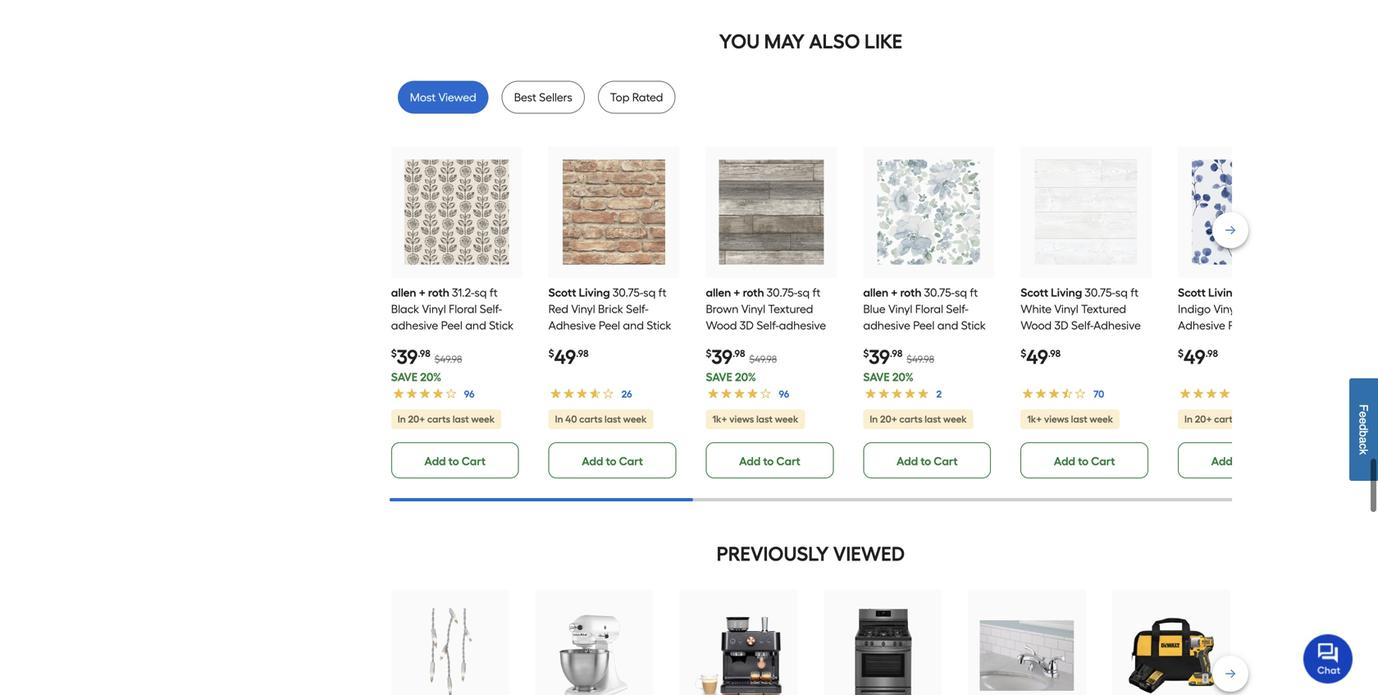 Task type: describe. For each thing, give the bounding box(es) containing it.
3 week from the left
[[775, 413, 799, 425]]

carts for 30.75-sq ft red vinyl brick self- adhesive peel and stick wallpaper
[[580, 413, 603, 425]]

5 last from the left
[[1072, 413, 1088, 425]]

roth for blue
[[901, 286, 922, 299]]

add to cart link for 30.75-sq ft blue vinyl floral self- adhesive peel and stick wallpaper
[[864, 442, 992, 478]]

3 .98 from the left
[[733, 347, 746, 359]]

b
[[1358, 431, 1371, 437]]

add to cart link for 31.2-sq ft black vinyl floral self- adhesive peel and stick wallpaper
[[391, 442, 519, 478]]

kitchenaid classic series 4.5-quart 10-speed white stand mixer image
[[547, 608, 642, 695]]

3 $ 49 .98 from the left
[[1179, 345, 1219, 369]]

rated
[[633, 90, 663, 104]]

4 $ from the left
[[864, 347, 869, 359]]

adhesive inside 30.75-sq ft brown vinyl textured wood 3d self-adhesive peel and stick wallpaper
[[779, 318, 827, 332]]

30.75-sq ft brown vinyl textured wood 3d self-adhesive peel and stick wallpaper
[[706, 286, 836, 349]]

living for textured
[[1051, 286, 1083, 299]]

adhesive inside 30.75-sq ft white vinyl textured wood 3d self-adhesive peel and stick wallpaper
[[1094, 318, 1142, 332]]

also
[[809, 29, 861, 53]]

chat invite button image
[[1304, 634, 1354, 684]]

allen + roth 30.75-sq ft blue vinyl floral self-adhesive peel and stick wallpaper image
[[877, 160, 982, 265]]

in for 30.75-sq ft red vinyl brick self- adhesive peel and stick wallpaper
[[555, 413, 563, 425]]

cafe bellissimo stainless steel semi automatic programmable espresso machine image
[[692, 608, 786, 695]]

red
[[549, 302, 569, 316]]

ft for 30.75-sq ft white vinyl textured wood 3d self-adhesive peel and stick wallpaper
[[1131, 286, 1139, 299]]

$49.98 for blue
[[907, 353, 935, 365]]

c
[[1358, 444, 1371, 449]]

cart for 30.75-sq ft white vinyl textured wood 3d self-adhesive peel and stick wallpaper
[[1092, 454, 1116, 468]]

f e e d b a c k
[[1358, 405, 1371, 455]]

add to cart link for 30.75-sq ft brown vinyl textured wood 3d self-adhesive peel and stick wallpaper
[[706, 442, 834, 478]]

vinyl for blue
[[889, 302, 913, 316]]

3 49 from the left
[[1184, 345, 1206, 369]]

39 for 31.2-sq ft black vinyl floral self- adhesive peel and stick wallpaper
[[397, 345, 418, 369]]

sq for 30.75-sq ft blue vinyl floral self- adhesive peel and stick wallpaper
[[955, 286, 968, 299]]

adhesive for black
[[391, 318, 438, 332]]

previously
[[717, 542, 829, 566]]

cart for 30.75-sq ft red vinyl brick self- adhesive peel and stick wallpaper
[[619, 454, 643, 468]]

viewed for previously viewed
[[834, 542, 905, 566]]

add for 30.75-sq ft brown vinyl textured wood 3d self-adhesive peel and stick wallpaper
[[740, 454, 761, 468]]

ft for 30.75-sq ft red vinyl brick self- adhesive peel and stick wallpaper
[[659, 286, 667, 299]]

1 39 list item from the left
[[391, 146, 523, 478]]

adhesive for blue
[[864, 318, 911, 332]]

49 for and
[[1027, 345, 1049, 369]]

last for 31.2-sq ft black vinyl floral self- adhesive peel and stick wallpaper
[[453, 413, 469, 425]]

d
[[1358, 424, 1371, 431]]

6 .98 from the left
[[1206, 347, 1219, 359]]

in for 30.75-sq ft blue vinyl floral self- adhesive peel and stick wallpaper
[[870, 413, 878, 425]]

carts for 31.2-sq ft black vinyl floral self- adhesive peel and stick wallpaper
[[427, 413, 451, 425]]

1 $ from the left
[[391, 347, 397, 359]]

allen + roth for brown
[[706, 286, 765, 299]]

scott living for red
[[549, 286, 610, 299]]

scott living link
[[1179, 286, 1301, 349]]

in for 31.2-sq ft black vinyl floral self- adhesive peel and stick wallpaper
[[398, 413, 406, 425]]

and inside 30.75-sq ft brown vinyl textured wood 3d self-adhesive peel and stick wallpaper
[[730, 335, 752, 349]]

ft for 30.75-sq ft blue vinyl floral self- adhesive peel and stick wallpaper
[[970, 286, 978, 299]]

and for 31.2-sq ft black vinyl floral self- adhesive peel and stick wallpaper
[[465, 318, 487, 332]]

$49.98 for brown
[[750, 353, 777, 365]]

delta foundations chrome 4-in centerset 2-handle watersense bathroom sink faucet with drain image
[[980, 608, 1075, 695]]

in 40 carts last week
[[555, 413, 647, 425]]

sq for 30.75-sq ft red vinyl brick self- adhesive peel and stick wallpaper
[[644, 286, 656, 299]]

wood for save 20%
[[706, 318, 737, 332]]

3d for 49
[[1055, 318, 1069, 332]]

allen + roth for black
[[391, 286, 450, 299]]

$ 39 .98 $49.98 save 20% for 31.2-sq ft black vinyl floral self- adhesive peel and stick wallpaper
[[391, 345, 462, 384]]

stick for 30.75-sq ft blue vinyl floral self- adhesive peel and stick wallpaper
[[962, 318, 986, 332]]

3 $ from the left
[[706, 347, 712, 359]]

scott for white
[[1021, 286, 1049, 299]]

save for 30.75-sq ft blue vinyl floral self- adhesive peel and stick wallpaper
[[864, 370, 890, 384]]

k
[[1358, 449, 1371, 455]]

1k+ for save 20%
[[713, 413, 728, 425]]

to for 31.2-sq ft black vinyl floral self- adhesive peel and stick wallpaper
[[449, 454, 459, 468]]

peel inside 30.75-sq ft white vinyl textured wood 3d self-adhesive peel and stick wallpaper
[[1021, 335, 1043, 349]]

3 scott living from the left
[[1179, 286, 1240, 299]]

wallpaper for 31.2-sq ft black vinyl floral self- adhesive peel and stick wallpaper
[[391, 335, 446, 349]]

previously viewed heading
[[390, 537, 1233, 570]]

f e e d b a c k button
[[1350, 378, 1379, 481]]

textured for save 20%
[[769, 302, 814, 316]]

30.75- for 30.75-sq ft white vinyl textured wood 3d self-adhesive peel and stick wallpaper
[[1085, 286, 1116, 299]]

peel inside 30.75-sq ft brown vinyl textured wood 3d self-adhesive peel and stick wallpaper
[[706, 335, 728, 349]]

scott living for white
[[1021, 286, 1083, 299]]

2 e from the top
[[1358, 418, 1371, 424]]

scott living 30.75-sq ft indigo vinyl floral self-adhesive peel and stick wallpaper image
[[1192, 160, 1297, 265]]

4 .98 from the left
[[890, 347, 903, 359]]

sq for 30.75-sq ft brown vinyl textured wood 3d self-adhesive peel and stick wallpaper
[[798, 286, 810, 299]]

5 $ from the left
[[1021, 347, 1027, 359]]

brick
[[598, 302, 624, 316]]

2 .98 from the left
[[576, 347, 589, 359]]

3 scott from the left
[[1179, 286, 1206, 299]]

adhesive inside 30.75-sq ft red vinyl brick self- adhesive peel and stick wallpaper
[[549, 318, 596, 332]]

ft for 30.75-sq ft brown vinyl textured wood 3d self-adhesive peel and stick wallpaper
[[813, 286, 821, 299]]

top rated
[[610, 90, 663, 104]]

add for 30.75-sq ft red vinyl brick self- adhesive peel and stick wallpaper
[[582, 454, 604, 468]]

in 20+ carts last week for 31.2-sq ft black vinyl floral self- adhesive peel and stick wallpaper
[[398, 413, 495, 425]]

30.75- for 30.75-sq ft brown vinyl textured wood 3d self-adhesive peel and stick wallpaper
[[767, 286, 798, 299]]

week for 30.75-sq ft red vinyl brick self- adhesive peel and stick wallpaper
[[623, 413, 647, 425]]

in 20+ carts last week for 30.75-sq ft blue vinyl floral self- adhesive peel and stick wallpaper
[[870, 413, 967, 425]]

to for 30.75-sq ft brown vinyl textured wood 3d self-adhesive peel and stick wallpaper
[[764, 454, 774, 468]]

$49.98 for black
[[435, 353, 462, 365]]

peel for red
[[599, 318, 620, 332]]

week for 31.2-sq ft black vinyl floral self- adhesive peel and stick wallpaper
[[471, 413, 495, 425]]

39 for 30.75-sq ft blue vinyl floral self- adhesive peel and stick wallpaper
[[869, 345, 890, 369]]

self- for 30.75-sq ft blue vinyl floral self- adhesive peel and stick wallpaper
[[947, 302, 969, 316]]

you may also like
[[719, 29, 903, 53]]

wallpaper for 30.75-sq ft red vinyl brick self- adhesive peel and stick wallpaper
[[549, 335, 603, 349]]

dewalt 20v max 20-volt max brushless impact driver (1-battery included, charger included and soft bag included) image
[[1125, 608, 1219, 695]]

add to cart for 31.2-sq ft black vinyl floral self- adhesive peel and stick wallpaper
[[425, 454, 486, 468]]

3 39 list item from the left
[[864, 146, 995, 478]]

30.75- for 30.75-sq ft blue vinyl floral self- adhesive peel and stick wallpaper
[[925, 286, 955, 299]]

1k+ views last week for save 20%
[[713, 413, 799, 425]]

wood for 49
[[1021, 318, 1052, 332]]

scott for red
[[549, 286, 577, 299]]

1 49 list item from the left
[[549, 146, 680, 478]]

peel for black
[[441, 318, 463, 332]]

3 last from the left
[[757, 413, 773, 425]]



Task type: vqa. For each thing, say whether or not it's contained in the screenshot.
Wine
no



Task type: locate. For each thing, give the bounding box(es) containing it.
$ 39 .98 $49.98 save 20% for 30.75-sq ft brown vinyl textured wood 3d self-adhesive peel and stick wallpaper
[[706, 345, 777, 384]]

stick for 31.2-sq ft black vinyl floral self- adhesive peel and stick wallpaper
[[489, 318, 514, 332]]

1 + from the left
[[419, 286, 426, 299]]

1k+ views last week inside 49 list item
[[1028, 413, 1114, 425]]

1 allen from the left
[[391, 286, 417, 299]]

1 horizontal spatial in 20+ carts last week
[[870, 413, 967, 425]]

add to cart link
[[391, 442, 519, 478], [549, 442, 677, 478], [706, 442, 834, 478], [864, 442, 992, 478], [1021, 442, 1149, 478]]

30.75- inside 30.75-sq ft red vinyl brick self- adhesive peel and stick wallpaper
[[613, 286, 644, 299]]

0 vertical spatial viewed
[[439, 90, 477, 104]]

vinyl right black
[[422, 302, 446, 316]]

top
[[610, 90, 630, 104]]

2 horizontal spatial scott living
[[1179, 286, 1240, 299]]

wood down brown
[[706, 318, 737, 332]]

adhesive
[[391, 318, 438, 332], [779, 318, 827, 332], [864, 318, 911, 332]]

allen + roth 30.75-sq ft brown vinyl textured wood 3d self-adhesive peel and stick wallpaper image
[[719, 160, 824, 265]]

floral for 31.2-
[[449, 302, 477, 316]]

2 + from the left
[[734, 286, 741, 299]]

0 horizontal spatial 3d
[[740, 318, 754, 332]]

to for 30.75-sq ft blue vinyl floral self- adhesive peel and stick wallpaper
[[921, 454, 932, 468]]

vinyl for brown
[[742, 302, 766, 316]]

30.75- down allen + roth 30.75-sq ft brown vinyl textured wood 3d self-adhesive peel and stick wallpaper image
[[767, 286, 798, 299]]

1 .98 from the left
[[418, 347, 431, 359]]

1 wallpaper from the left
[[391, 335, 446, 349]]

and inside 30.75-sq ft red vinyl brick self- adhesive peel and stick wallpaper
[[623, 318, 644, 332]]

2 horizontal spatial roth
[[901, 286, 922, 299]]

$ 39 .98 $49.98 save 20% down blue
[[864, 345, 935, 384]]

2 horizontal spatial 49
[[1184, 345, 1206, 369]]

0 horizontal spatial $49.98
[[435, 353, 462, 365]]

add for 31.2-sq ft black vinyl floral self- adhesive peel and stick wallpaper
[[425, 454, 446, 468]]

textured inside 30.75-sq ft brown vinyl textured wood 3d self-adhesive peel and stick wallpaper
[[769, 302, 814, 316]]

vinyl inside 30.75-sq ft white vinyl textured wood 3d self-adhesive peel and stick wallpaper
[[1055, 302, 1079, 316]]

0 horizontal spatial scott living
[[549, 286, 610, 299]]

5 .98 from the left
[[1049, 347, 1061, 359]]

$49.98 down '31.2-sq ft black vinyl floral self- adhesive peel and stick wallpaper'
[[435, 353, 462, 365]]

30.75-
[[613, 286, 644, 299], [767, 286, 798, 299], [925, 286, 955, 299], [1085, 286, 1116, 299]]

30.75- inside 30.75-sq ft white vinyl textured wood 3d self-adhesive peel and stick wallpaper
[[1085, 286, 1116, 299]]

0 horizontal spatial living
[[579, 286, 610, 299]]

1 horizontal spatial +
[[734, 286, 741, 299]]

+
[[419, 286, 426, 299], [734, 286, 741, 299], [891, 286, 898, 299]]

scott living 30.75-sq ft red vinyl brick self-adhesive peel and stick wallpaper image
[[562, 160, 667, 265]]

add for 30.75-sq ft blue vinyl floral self- adhesive peel and stick wallpaper
[[897, 454, 918, 468]]

4 last from the left
[[925, 413, 942, 425]]

0 horizontal spatial 1k+
[[713, 413, 728, 425]]

2 horizontal spatial +
[[891, 286, 898, 299]]

white
[[1021, 302, 1052, 316]]

1 horizontal spatial 39 list item
[[706, 146, 837, 478]]

allen + roth up black
[[391, 286, 450, 299]]

39 down black
[[397, 345, 418, 369]]

add for 30.75-sq ft white vinyl textured wood 3d self-adhesive peel and stick wallpaper
[[1054, 454, 1076, 468]]

2 $ 49 .98 from the left
[[1021, 345, 1061, 369]]

most
[[410, 90, 436, 104]]

save for 30.75-sq ft brown vinyl textured wood 3d self-adhesive peel and stick wallpaper
[[706, 370, 733, 384]]

1 horizontal spatial 1k+
[[1028, 413, 1042, 425]]

wallpaper inside 30.75-sq ft white vinyl textured wood 3d self-adhesive peel and stick wallpaper
[[1097, 335, 1151, 349]]

stick inside 30.75-sq ft red vinyl brick self- adhesive peel and stick wallpaper
[[647, 318, 672, 332]]

in
[[398, 413, 406, 425], [555, 413, 563, 425], [870, 413, 878, 425]]

3 39 from the left
[[869, 345, 890, 369]]

1 $ 39 .98 $49.98 save 20% from the left
[[391, 345, 462, 384]]

39 down brown
[[712, 345, 733, 369]]

1 save from the left
[[391, 370, 418, 384]]

adhesive
[[549, 318, 596, 332], [1094, 318, 1142, 332]]

1 horizontal spatial $49.98
[[750, 353, 777, 365]]

vinyl right blue
[[889, 302, 913, 316]]

stick inside '31.2-sq ft black vinyl floral self- adhesive peel and stick wallpaper'
[[489, 318, 514, 332]]

vinyl right red at the left top of page
[[571, 302, 596, 316]]

1 ft from the left
[[490, 286, 498, 299]]

3 vinyl from the left
[[742, 302, 766, 316]]

last
[[453, 413, 469, 425], [605, 413, 621, 425], [757, 413, 773, 425], [925, 413, 942, 425], [1072, 413, 1088, 425]]

wallpaper inside the 30.75-sq ft blue vinyl floral self- adhesive peel and stick wallpaper
[[864, 335, 918, 349]]

1k+ views last week inside 39 list item
[[713, 413, 799, 425]]

allen for 30.75-sq ft brown vinyl textured wood 3d self-adhesive peel and stick wallpaper
[[706, 286, 731, 299]]

0 horizontal spatial 49
[[554, 345, 576, 369]]

peel inside '31.2-sq ft black vinyl floral self- adhesive peel and stick wallpaper'
[[441, 318, 463, 332]]

2 save from the left
[[706, 370, 733, 384]]

scott living 30.75-sq ft white vinyl textured wood 3d self-adhesive peel and stick wallpaper image
[[1034, 160, 1139, 265]]

4 vinyl from the left
[[889, 302, 913, 316]]

2 adhesive from the left
[[1094, 318, 1142, 332]]

vinyl right brown
[[742, 302, 766, 316]]

1 3d from the left
[[740, 318, 754, 332]]

2 horizontal spatial carts
[[900, 413, 923, 425]]

1 horizontal spatial textured
[[1082, 302, 1127, 316]]

1 horizontal spatial 1k+ views last week
[[1028, 413, 1114, 425]]

and inside the 30.75-sq ft blue vinyl floral self- adhesive peel and stick wallpaper
[[938, 318, 959, 332]]

vinyl inside the 30.75-sq ft blue vinyl floral self- adhesive peel and stick wallpaper
[[889, 302, 913, 316]]

1 sq from the left
[[475, 286, 487, 299]]

blue
[[864, 302, 886, 316]]

3d
[[740, 318, 754, 332], [1055, 318, 1069, 332]]

vinyl inside 30.75-sq ft brown vinyl textured wood 3d self-adhesive peel and stick wallpaper
[[742, 302, 766, 316]]

2 39 from the left
[[712, 345, 733, 369]]

self- inside the 30.75-sq ft blue vinyl floral self- adhesive peel and stick wallpaper
[[947, 302, 969, 316]]

views inside 49 list item
[[1045, 413, 1069, 425]]

allen for 31.2-sq ft black vinyl floral self- adhesive peel and stick wallpaper
[[391, 286, 417, 299]]

2 living from the left
[[1051, 286, 1083, 299]]

1 horizontal spatial $ 39 .98 $49.98 save 20%
[[706, 345, 777, 384]]

20%
[[420, 370, 442, 384], [735, 370, 757, 384], [893, 370, 914, 384]]

allen
[[391, 286, 417, 299], [706, 286, 731, 299], [864, 286, 889, 299]]

$49.98 down 30.75-sq ft brown vinyl textured wood 3d self-adhesive peel and stick wallpaper
[[750, 353, 777, 365]]

add to cart link for 30.75-sq ft red vinyl brick self- adhesive peel and stick wallpaper
[[549, 442, 677, 478]]

1 vertical spatial viewed
[[834, 542, 905, 566]]

roth for black
[[428, 286, 450, 299]]

5 add to cart from the left
[[1054, 454, 1116, 468]]

2 horizontal spatial 49 list item
[[1179, 146, 1310, 478]]

vinyl
[[422, 302, 446, 316], [571, 302, 596, 316], [742, 302, 766, 316], [889, 302, 913, 316], [1055, 302, 1079, 316]]

and inside '31.2-sq ft black vinyl floral self- adhesive peel and stick wallpaper'
[[465, 318, 487, 332]]

vinyl inside 30.75-sq ft red vinyl brick self- adhesive peel and stick wallpaper
[[571, 302, 596, 316]]

ft inside 30.75-sq ft brown vinyl textured wood 3d self-adhesive peel and stick wallpaper
[[813, 286, 821, 299]]

self- inside 30.75-sq ft red vinyl brick self- adhesive peel and stick wallpaper
[[626, 302, 649, 316]]

textured
[[769, 302, 814, 316], [1082, 302, 1127, 316]]

4 add from the left
[[897, 454, 918, 468]]

allen up blue
[[864, 286, 889, 299]]

stick inside 30.75-sq ft brown vinyl textured wood 3d self-adhesive peel and stick wallpaper
[[754, 335, 779, 349]]

wood inside 30.75-sq ft brown vinyl textured wood 3d self-adhesive peel and stick wallpaper
[[706, 318, 737, 332]]

living
[[579, 286, 610, 299], [1051, 286, 1083, 299], [1209, 286, 1240, 299]]

1k+ inside 39 list item
[[713, 413, 728, 425]]

brown
[[706, 302, 739, 316]]

0 horizontal spatial wood
[[706, 318, 737, 332]]

previously viewed
[[717, 542, 905, 566]]

49 for wallpaper
[[554, 345, 576, 369]]

ft for 31.2-sq ft black vinyl floral self- adhesive peel and stick wallpaper
[[490, 286, 498, 299]]

2 scott from the left
[[1021, 286, 1049, 299]]

you
[[719, 29, 760, 53]]

2 horizontal spatial $ 39 .98 $49.98 save 20%
[[864, 345, 935, 384]]

1k+ views last week for 49
[[1028, 413, 1114, 425]]

2 $ 39 .98 $49.98 save 20% from the left
[[706, 345, 777, 384]]

+ for blue
[[891, 286, 898, 299]]

and for 30.75-sq ft red vinyl brick self- adhesive peel and stick wallpaper
[[623, 318, 644, 332]]

1 1k+ views last week from the left
[[713, 413, 799, 425]]

add to cart
[[425, 454, 486, 468], [582, 454, 643, 468], [740, 454, 801, 468], [897, 454, 958, 468], [1054, 454, 1116, 468]]

viewed inside heading
[[834, 542, 905, 566]]

49 list item
[[549, 146, 680, 478], [1021, 146, 1152, 478], [1179, 146, 1310, 478]]

39 list item
[[391, 146, 523, 478], [706, 146, 837, 478], [864, 146, 995, 478]]

frigidaire 30-in 5 burners 5-cu ft self-cleaning freestanding natural gas range (black stainless steel) image
[[836, 608, 931, 695]]

week
[[471, 413, 495, 425], [623, 413, 647, 425], [775, 413, 799, 425], [944, 413, 967, 425], [1090, 413, 1114, 425]]

30.75-sq ft blue vinyl floral self- adhesive peel and stick wallpaper
[[864, 286, 986, 349]]

self- for 31.2-sq ft black vinyl floral self- adhesive peel and stick wallpaper
[[480, 302, 502, 316]]

2 horizontal spatial $49.98
[[907, 353, 935, 365]]

roth
[[428, 286, 450, 299], [743, 286, 765, 299], [901, 286, 922, 299]]

1 allen + roth from the left
[[391, 286, 450, 299]]

2 horizontal spatial 39 list item
[[864, 146, 995, 478]]

0 horizontal spatial adhesive
[[549, 318, 596, 332]]

sq inside 30.75-sq ft white vinyl textured wood 3d self-adhesive peel and stick wallpaper
[[1116, 286, 1128, 299]]

peel for blue
[[914, 318, 935, 332]]

0 horizontal spatial $ 39 .98 $49.98 save 20%
[[391, 345, 462, 384]]

carts for 30.75-sq ft blue vinyl floral self- adhesive peel and stick wallpaper
[[900, 413, 923, 425]]

39
[[397, 345, 418, 369], [712, 345, 733, 369], [869, 345, 890, 369]]

$49.98 down the 30.75-sq ft blue vinyl floral self- adhesive peel and stick wallpaper
[[907, 353, 935, 365]]

0 horizontal spatial save
[[391, 370, 418, 384]]

1 horizontal spatial adhesive
[[779, 318, 827, 332]]

3 cart from the left
[[777, 454, 801, 468]]

1 horizontal spatial in
[[555, 413, 563, 425]]

wood down white
[[1021, 318, 1052, 332]]

self- inside 30.75-sq ft white vinyl textured wood 3d self-adhesive peel and stick wallpaper
[[1072, 318, 1094, 332]]

living for brick
[[579, 286, 610, 299]]

viewed
[[439, 90, 477, 104], [834, 542, 905, 566]]

$
[[391, 347, 397, 359], [549, 347, 554, 359], [706, 347, 712, 359], [864, 347, 869, 359], [1021, 347, 1027, 359], [1179, 347, 1184, 359]]

30.75- inside 30.75-sq ft brown vinyl textured wood 3d self-adhesive peel and stick wallpaper
[[767, 286, 798, 299]]

e up d
[[1358, 412, 1371, 418]]

textured right brown
[[769, 302, 814, 316]]

2 $ from the left
[[549, 347, 554, 359]]

e
[[1358, 412, 1371, 418], [1358, 418, 1371, 424]]

1 $ 49 .98 from the left
[[549, 345, 589, 369]]

20% down '31.2-sq ft black vinyl floral self- adhesive peel and stick wallpaper'
[[420, 370, 442, 384]]

30.75-sq ft white vinyl textured wood 3d self-adhesive peel and stick wallpaper
[[1021, 286, 1151, 349]]

1 to from the left
[[449, 454, 459, 468]]

3d inside 30.75-sq ft brown vinyl textured wood 3d self-adhesive peel and stick wallpaper
[[740, 318, 754, 332]]

carts inside 49 list item
[[580, 413, 603, 425]]

1 adhesive from the left
[[391, 318, 438, 332]]

3 allen + roth from the left
[[864, 286, 922, 299]]

views for 49
[[1045, 413, 1069, 425]]

20+ for 31.2-sq ft black vinyl floral self- adhesive peel and stick wallpaper
[[408, 413, 425, 425]]

2 horizontal spatial allen
[[864, 286, 889, 299]]

stick
[[489, 318, 514, 332], [647, 318, 672, 332], [962, 318, 986, 332], [754, 335, 779, 349], [1069, 335, 1094, 349]]

ft inside the 30.75-sq ft blue vinyl floral self- adhesive peel and stick wallpaper
[[970, 286, 978, 299]]

wallpaper inside '31.2-sq ft black vinyl floral self- adhesive peel and stick wallpaper'
[[391, 335, 446, 349]]

sq inside the 30.75-sq ft blue vinyl floral self- adhesive peel and stick wallpaper
[[955, 286, 968, 299]]

$ 49 .98 for wallpaper
[[549, 345, 589, 369]]

2 horizontal spatial in
[[870, 413, 878, 425]]

add to cart for 30.75-sq ft red vinyl brick self- adhesive peel and stick wallpaper
[[582, 454, 643, 468]]

add
[[425, 454, 446, 468], [582, 454, 604, 468], [740, 454, 761, 468], [897, 454, 918, 468], [1054, 454, 1076, 468]]

week for 30.75-sq ft blue vinyl floral self- adhesive peel and stick wallpaper
[[944, 413, 967, 425]]

3 49 list item from the left
[[1179, 146, 1310, 478]]

last for 30.75-sq ft red vinyl brick self- adhesive peel and stick wallpaper
[[605, 413, 621, 425]]

adhesive inside '31.2-sq ft black vinyl floral self- adhesive peel and stick wallpaper'
[[391, 318, 438, 332]]

.98
[[418, 347, 431, 359], [576, 347, 589, 359], [733, 347, 746, 359], [890, 347, 903, 359], [1049, 347, 1061, 359], [1206, 347, 1219, 359]]

views for save 20%
[[730, 413, 755, 425]]

save down blue
[[864, 370, 890, 384]]

cart for 31.2-sq ft black vinyl floral self- adhesive peel and stick wallpaper
[[462, 454, 486, 468]]

+ for brown
[[734, 286, 741, 299]]

2 39 list item from the left
[[706, 146, 837, 478]]

ft inside 30.75-sq ft red vinyl brick self- adhesive peel and stick wallpaper
[[659, 286, 667, 299]]

2 horizontal spatial adhesive
[[864, 318, 911, 332]]

2 49 list item from the left
[[1021, 146, 1152, 478]]

e up b
[[1358, 418, 1371, 424]]

sq inside 30.75-sq ft red vinyl brick self- adhesive peel and stick wallpaper
[[644, 286, 656, 299]]

add to cart link for 30.75-sq ft white vinyl textured wood 3d self-adhesive peel and stick wallpaper
[[1021, 442, 1149, 478]]

6 $ from the left
[[1179, 347, 1184, 359]]

1 add from the left
[[425, 454, 446, 468]]

4 wallpaper from the left
[[864, 335, 918, 349]]

wood inside 30.75-sq ft white vinyl textured wood 3d self-adhesive peel and stick wallpaper
[[1021, 318, 1052, 332]]

allen up brown
[[706, 286, 731, 299]]

save down brown
[[706, 370, 733, 384]]

30.75- down allen + roth 30.75-sq ft blue vinyl floral self-adhesive peel and stick wallpaper image
[[925, 286, 955, 299]]

30.75- down scott living 30.75-sq ft white vinyl textured wood 3d self-adhesive peel and stick wallpaper "image"
[[1085, 286, 1116, 299]]

$ 49 .98 for and
[[1021, 345, 1061, 369]]

5 sq from the left
[[1116, 286, 1128, 299]]

1k+ inside 49 list item
[[1028, 413, 1042, 425]]

1 39 from the left
[[397, 345, 418, 369]]

1 horizontal spatial 20+
[[881, 413, 898, 425]]

$ 39 .98 $49.98 save 20% down black
[[391, 345, 462, 384]]

20% down the 30.75-sq ft blue vinyl floral self- adhesive peel and stick wallpaper
[[893, 370, 914, 384]]

5 add from the left
[[1054, 454, 1076, 468]]

1 horizontal spatial carts
[[580, 413, 603, 425]]

add to cart for 30.75-sq ft brown vinyl textured wood 3d self-adhesive peel and stick wallpaper
[[740, 454, 801, 468]]

0 horizontal spatial viewed
[[439, 90, 477, 104]]

carts
[[427, 413, 451, 425], [580, 413, 603, 425], [900, 413, 923, 425]]

1k+
[[713, 413, 728, 425], [1028, 413, 1042, 425]]

allen + roth for blue
[[864, 286, 922, 299]]

2 horizontal spatial save
[[864, 370, 890, 384]]

1 wood from the left
[[706, 318, 737, 332]]

floral down "31.2-"
[[449, 302, 477, 316]]

vinyl inside '31.2-sq ft black vinyl floral self- adhesive peel and stick wallpaper'
[[422, 302, 446, 316]]

roth for brown
[[743, 286, 765, 299]]

2 1k+ from the left
[[1028, 413, 1042, 425]]

floral
[[449, 302, 477, 316], [916, 302, 944, 316]]

0 horizontal spatial $ 49 .98
[[549, 345, 589, 369]]

ft inside '31.2-sq ft black vinyl floral self- adhesive peel and stick wallpaper'
[[490, 286, 498, 299]]

$ 39 .98 $49.98 save 20% down brown
[[706, 345, 777, 384]]

vinyl right white
[[1055, 302, 1079, 316]]

and
[[465, 318, 487, 332], [623, 318, 644, 332], [938, 318, 959, 332], [730, 335, 752, 349], [1045, 335, 1066, 349]]

peel
[[441, 318, 463, 332], [599, 318, 620, 332], [914, 318, 935, 332], [706, 335, 728, 349], [1021, 335, 1043, 349]]

textured for 49
[[1082, 302, 1127, 316]]

2 horizontal spatial 20%
[[893, 370, 914, 384]]

views
[[730, 413, 755, 425], [1045, 413, 1069, 425]]

self- inside 30.75-sq ft brown vinyl textured wood 3d self-adhesive peel and stick wallpaper
[[757, 318, 779, 332]]

1 roth from the left
[[428, 286, 450, 299]]

0 horizontal spatial views
[[730, 413, 755, 425]]

4 to from the left
[[921, 454, 932, 468]]

20% for 31.2-sq ft black vinyl floral self- adhesive peel and stick wallpaper
[[420, 370, 442, 384]]

and inside 30.75-sq ft white vinyl textured wood 3d self-adhesive peel and stick wallpaper
[[1045, 335, 1066, 349]]

1 1k+ from the left
[[713, 413, 728, 425]]

20% for 30.75-sq ft brown vinyl textured wood 3d self-adhesive peel and stick wallpaper
[[735, 370, 757, 384]]

2 scott living from the left
[[1021, 286, 1083, 299]]

20+
[[408, 413, 425, 425], [881, 413, 898, 425]]

2 last from the left
[[605, 413, 621, 425]]

2 in 20+ carts last week from the left
[[870, 413, 967, 425]]

2 views from the left
[[1045, 413, 1069, 425]]

30.75- up 'brick' on the left top
[[613, 286, 644, 299]]

0 horizontal spatial 39
[[397, 345, 418, 369]]

49
[[554, 345, 576, 369], [1027, 345, 1049, 369], [1184, 345, 1206, 369]]

30.75-sq ft red vinyl brick self- adhesive peel and stick wallpaper
[[549, 286, 672, 349]]

2 add to cart link from the left
[[549, 442, 677, 478]]

0 horizontal spatial floral
[[449, 302, 477, 316]]

0 horizontal spatial in
[[398, 413, 406, 425]]

2 allen + roth from the left
[[706, 286, 765, 299]]

0 horizontal spatial allen
[[391, 286, 417, 299]]

peel inside the 30.75-sq ft blue vinyl floral self- adhesive peel and stick wallpaper
[[914, 318, 935, 332]]

1 horizontal spatial views
[[1045, 413, 1069, 425]]

a
[[1358, 437, 1371, 444]]

0 horizontal spatial textured
[[769, 302, 814, 316]]

40
[[566, 413, 577, 425]]

0 horizontal spatial allen + roth
[[391, 286, 450, 299]]

cart
[[462, 454, 486, 468], [619, 454, 643, 468], [777, 454, 801, 468], [934, 454, 958, 468], [1092, 454, 1116, 468]]

$ 39 .98 $49.98 save 20% for 30.75-sq ft blue vinyl floral self- adhesive peel and stick wallpaper
[[864, 345, 935, 384]]

3 carts from the left
[[900, 413, 923, 425]]

0 horizontal spatial 20%
[[420, 370, 442, 384]]

1 horizontal spatial 3d
[[1055, 318, 1069, 332]]

3d for save 20%
[[740, 318, 754, 332]]

1 horizontal spatial floral
[[916, 302, 944, 316]]

allen + roth up blue
[[864, 286, 922, 299]]

2 horizontal spatial $ 49 .98
[[1179, 345, 1219, 369]]

textured right white
[[1082, 302, 1127, 316]]

31.2-
[[452, 286, 475, 299]]

most viewed
[[410, 90, 477, 104]]

stick inside the 30.75-sq ft blue vinyl floral self- adhesive peel and stick wallpaper
[[962, 318, 986, 332]]

4 sq from the left
[[955, 286, 968, 299]]

1 49 from the left
[[554, 345, 576, 369]]

save down black
[[391, 370, 418, 384]]

2 carts from the left
[[580, 413, 603, 425]]

stick inside 30.75-sq ft white vinyl textured wood 3d self-adhesive peel and stick wallpaper
[[1069, 335, 1094, 349]]

2 wood from the left
[[1021, 318, 1052, 332]]

1k+ views last week
[[713, 413, 799, 425], [1028, 413, 1114, 425]]

39 for 30.75-sq ft brown vinyl textured wood 3d self-adhesive peel and stick wallpaper
[[712, 345, 733, 369]]

1 floral from the left
[[449, 302, 477, 316]]

$ 39 .98 $49.98 save 20%
[[391, 345, 462, 384], [706, 345, 777, 384], [864, 345, 935, 384]]

f
[[1358, 405, 1371, 412]]

1 scott from the left
[[549, 286, 577, 299]]

3 to from the left
[[764, 454, 774, 468]]

2 vinyl from the left
[[571, 302, 596, 316]]

wallpaper inside 30.75-sq ft red vinyl brick self- adhesive peel and stick wallpaper
[[549, 335, 603, 349]]

sq inside '31.2-sq ft black vinyl floral self- adhesive peel and stick wallpaper'
[[475, 286, 487, 299]]

sq for 30.75-sq ft white vinyl textured wood 3d self-adhesive peel and stick wallpaper
[[1116, 286, 1128, 299]]

1 horizontal spatial scott
[[1021, 286, 1049, 299]]

stick for 30.75-sq ft red vinyl brick self- adhesive peel and stick wallpaper
[[647, 318, 672, 332]]

2 49 from the left
[[1027, 345, 1049, 369]]

0 horizontal spatial 20+
[[408, 413, 425, 425]]

floral inside the 30.75-sq ft blue vinyl floral self- adhesive peel and stick wallpaper
[[916, 302, 944, 316]]

2 to from the left
[[606, 454, 617, 468]]

add to cart for 30.75-sq ft white vinyl textured wood 3d self-adhesive peel and stick wallpaper
[[1054, 454, 1116, 468]]

1 horizontal spatial allen
[[706, 286, 731, 299]]

allen + roth up brown
[[706, 286, 765, 299]]

peel inside 30.75-sq ft red vinyl brick self- adhesive peel and stick wallpaper
[[599, 318, 620, 332]]

0 horizontal spatial adhesive
[[391, 318, 438, 332]]

ft
[[490, 286, 498, 299], [659, 286, 667, 299], [813, 286, 821, 299], [970, 286, 978, 299], [1131, 286, 1139, 299]]

1 $49.98 from the left
[[435, 353, 462, 365]]

black
[[391, 302, 419, 316]]

3 living from the left
[[1209, 286, 1240, 299]]

1 horizontal spatial living
[[1051, 286, 1083, 299]]

0 horizontal spatial carts
[[427, 413, 451, 425]]

vinyl for black
[[422, 302, 446, 316]]

3d inside 30.75-sq ft white vinyl textured wood 3d self-adhesive peel and stick wallpaper
[[1055, 318, 1069, 332]]

floral right blue
[[916, 302, 944, 316]]

5 week from the left
[[1090, 413, 1114, 425]]

wallpaper for 30.75-sq ft blue vinyl floral self- adhesive peel and stick wallpaper
[[864, 335, 918, 349]]

1 horizontal spatial 49 list item
[[1021, 146, 1152, 478]]

scott living
[[549, 286, 610, 299], [1021, 286, 1083, 299], [1179, 286, 1240, 299]]

self-
[[480, 302, 502, 316], [626, 302, 649, 316], [947, 302, 969, 316], [757, 318, 779, 332], [1072, 318, 1094, 332]]

last for 30.75-sq ft blue vinyl floral self- adhesive peel and stick wallpaper
[[925, 413, 942, 425]]

1 e from the top
[[1358, 412, 1371, 418]]

1 horizontal spatial viewed
[[834, 542, 905, 566]]

cart for 30.75-sq ft brown vinyl textured wood 3d self-adhesive peel and stick wallpaper
[[777, 454, 801, 468]]

5 cart from the left
[[1092, 454, 1116, 468]]

floral for 30.75-
[[916, 302, 944, 316]]

20% for 30.75-sq ft blue vinyl floral self- adhesive peel and stick wallpaper
[[893, 370, 914, 384]]

2 30.75- from the left
[[767, 286, 798, 299]]

0 horizontal spatial in 20+ carts last week
[[398, 413, 495, 425]]

best sellers
[[514, 90, 573, 104]]

1 horizontal spatial adhesive
[[1094, 318, 1142, 332]]

5 add to cart link from the left
[[1021, 442, 1149, 478]]

2 horizontal spatial allen + roth
[[864, 286, 922, 299]]

to
[[449, 454, 459, 468], [606, 454, 617, 468], [764, 454, 774, 468], [921, 454, 932, 468], [1078, 454, 1089, 468]]

39 down blue
[[869, 345, 890, 369]]

wallpaper inside 30.75-sq ft brown vinyl textured wood 3d self-adhesive peel and stick wallpaper
[[782, 335, 836, 349]]

2 floral from the left
[[916, 302, 944, 316]]

0 horizontal spatial 39 list item
[[391, 146, 523, 478]]

add to cart for 30.75-sq ft blue vinyl floral self- adhesive peel and stick wallpaper
[[897, 454, 958, 468]]

30.75- for 30.75-sq ft red vinyl brick self- adhesive peel and stick wallpaper
[[613, 286, 644, 299]]

sellers
[[539, 90, 573, 104]]

0 horizontal spatial roth
[[428, 286, 450, 299]]

2 add from the left
[[582, 454, 604, 468]]

20+ for 30.75-sq ft blue vinyl floral self- adhesive peel and stick wallpaper
[[881, 413, 898, 425]]

floral inside '31.2-sq ft black vinyl floral self- adhesive peel and stick wallpaper'
[[449, 302, 477, 316]]

self- inside '31.2-sq ft black vinyl floral self- adhesive peel and stick wallpaper'
[[480, 302, 502, 316]]

4 30.75- from the left
[[1085, 286, 1116, 299]]

allen + roth 31.2-sq ft black vinyl floral self-adhesive peel and stick wallpaper image
[[404, 160, 509, 265]]

in inside 49 list item
[[555, 413, 563, 425]]

like
[[865, 29, 903, 53]]

1 horizontal spatial 20%
[[735, 370, 757, 384]]

+ for black
[[419, 286, 426, 299]]

4 cart from the left
[[934, 454, 958, 468]]

1 20% from the left
[[420, 370, 442, 384]]

2 week from the left
[[623, 413, 647, 425]]

3 in from the left
[[870, 413, 878, 425]]

0 horizontal spatial 49 list item
[[549, 146, 680, 478]]

ft inside 30.75-sq ft white vinyl textured wood 3d self-adhesive peel and stick wallpaper
[[1131, 286, 1139, 299]]

1 horizontal spatial 39
[[712, 345, 733, 369]]

to for 30.75-sq ft white vinyl textured wood 3d self-adhesive peel and stick wallpaper
[[1078, 454, 1089, 468]]

2 horizontal spatial living
[[1209, 286, 1240, 299]]

viewed for most viewed
[[439, 90, 477, 104]]

1 horizontal spatial save
[[706, 370, 733, 384]]

may
[[765, 29, 805, 53]]

3 30.75- from the left
[[925, 286, 955, 299]]

adhesive inside the 30.75-sq ft blue vinyl floral self- adhesive peel and stick wallpaper
[[864, 318, 911, 332]]

0 horizontal spatial 1k+ views last week
[[713, 413, 799, 425]]

save for 31.2-sq ft black vinyl floral self- adhesive peel and stick wallpaper
[[391, 370, 418, 384]]

4 add to cart from the left
[[897, 454, 958, 468]]

$49.98
[[435, 353, 462, 365], [750, 353, 777, 365], [907, 353, 935, 365]]

1 horizontal spatial roth
[[743, 286, 765, 299]]

and for 30.75-sq ft blue vinyl floral self- adhesive peel and stick wallpaper
[[938, 318, 959, 332]]

2 horizontal spatial scott
[[1179, 286, 1206, 299]]

3 wallpaper from the left
[[782, 335, 836, 349]]

1 horizontal spatial allen + roth
[[706, 286, 765, 299]]

$ 49 .98
[[549, 345, 589, 369], [1021, 345, 1061, 369], [1179, 345, 1219, 369]]

save
[[391, 370, 418, 384], [706, 370, 733, 384], [864, 370, 890, 384]]

3 20% from the left
[[893, 370, 914, 384]]

1 horizontal spatial $ 49 .98
[[1021, 345, 1061, 369]]

1 views from the left
[[730, 413, 755, 425]]

20% down 30.75-sq ft brown vinyl textured wood 3d self-adhesive peel and stick wallpaper
[[735, 370, 757, 384]]

scott
[[549, 286, 577, 299], [1021, 286, 1049, 299], [1179, 286, 1206, 299]]

4 ft from the left
[[970, 286, 978, 299]]

ge string-a-long 300-count constant clear mini incandescent plug-in christmas icicle lights image
[[403, 608, 498, 695]]

5 wallpaper from the left
[[1097, 335, 1151, 349]]

sq for 31.2-sq ft black vinyl floral self- adhesive peel and stick wallpaper
[[475, 286, 487, 299]]

1 week from the left
[[471, 413, 495, 425]]

1 in 20+ carts last week from the left
[[398, 413, 495, 425]]

textured inside 30.75-sq ft white vinyl textured wood 3d self-adhesive peel and stick wallpaper
[[1082, 302, 1127, 316]]

0 horizontal spatial scott
[[549, 286, 577, 299]]

sq inside 30.75-sq ft brown vinyl textured wood 3d self-adhesive peel and stick wallpaper
[[798, 286, 810, 299]]

allen up black
[[391, 286, 417, 299]]

wallpaper
[[391, 335, 446, 349], [549, 335, 603, 349], [782, 335, 836, 349], [864, 335, 918, 349], [1097, 335, 1151, 349]]

1k+ for 49
[[1028, 413, 1042, 425]]

1 horizontal spatial scott living
[[1021, 286, 1083, 299]]

2 horizontal spatial 39
[[869, 345, 890, 369]]

1 carts from the left
[[427, 413, 451, 425]]

0 horizontal spatial +
[[419, 286, 426, 299]]

in 20+ carts last week
[[398, 413, 495, 425], [870, 413, 967, 425]]

1 cart from the left
[[462, 454, 486, 468]]

30.75- inside the 30.75-sq ft blue vinyl floral self- adhesive peel and stick wallpaper
[[925, 286, 955, 299]]

1 vinyl from the left
[[422, 302, 446, 316]]

sq
[[475, 286, 487, 299], [644, 286, 656, 299], [798, 286, 810, 299], [955, 286, 968, 299], [1116, 286, 1128, 299]]

best
[[514, 90, 537, 104]]

1 add to cart from the left
[[425, 454, 486, 468]]

1 horizontal spatial 49
[[1027, 345, 1049, 369]]

cart for 30.75-sq ft blue vinyl floral self- adhesive peel and stick wallpaper
[[934, 454, 958, 468]]

31.2-sq ft black vinyl floral self- adhesive peel and stick wallpaper
[[391, 286, 514, 349]]

1 horizontal spatial wood
[[1021, 318, 1052, 332]]

allen + roth
[[391, 286, 450, 299], [706, 286, 765, 299], [864, 286, 922, 299]]

wood
[[706, 318, 737, 332], [1021, 318, 1052, 332]]



